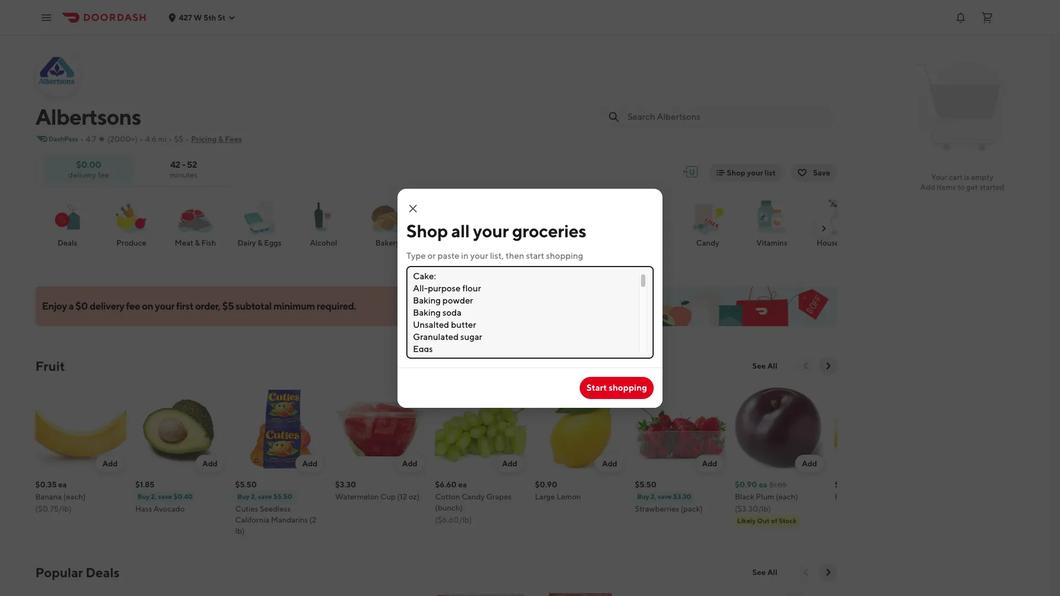 Task type: vqa. For each thing, say whether or not it's contained in the screenshot.
the Pizza inside Pepperoni & Italian Sausage Pizza Gochujang Brussels Sprouts
no



Task type: locate. For each thing, give the bounding box(es) containing it.
$0.90 up the black
[[735, 481, 757, 489]]

alcohol image
[[304, 198, 344, 237]]

1 horizontal spatial shop
[[727, 168, 746, 177]]

2,
[[151, 493, 157, 501], [251, 493, 257, 501], [651, 493, 657, 501]]

1 horizontal spatial oz)
[[900, 493, 911, 502]]

fee down $0.00
[[98, 170, 109, 179]]

0 horizontal spatial save
[[158, 493, 172, 501]]

see left previous button of carousel image
[[753, 568, 766, 577]]

0 vertical spatial see all
[[753, 362, 778, 371]]

2 buy from the left
[[238, 493, 250, 501]]

see all
[[753, 362, 778, 371], [753, 568, 778, 577]]

alcohol link
[[296, 198, 351, 249]]

buy up the strawberries
[[637, 493, 650, 501]]

albertsons image
[[36, 54, 78, 96]]

• left 4.7
[[80, 135, 84, 144]]

0 horizontal spatial candy
[[462, 493, 485, 502]]

$5.50 inside $5.50 buy 2, save $3.30 strawberries (pack)
[[635, 481, 657, 489]]

0 horizontal spatial ea
[[58, 481, 67, 489]]

drinks image
[[560, 198, 600, 238]]

0 horizontal spatial deals
[[58, 239, 77, 247]]

0 horizontal spatial fee
[[98, 170, 109, 179]]

shop up "or"
[[407, 220, 448, 241]]

2 horizontal spatial &
[[258, 239, 263, 247]]

fruit
[[35, 358, 65, 374]]

1 see from the top
[[753, 362, 766, 371]]

your cart is empty add items to get started
[[921, 173, 1005, 192]]

see for fruit
[[753, 362, 766, 371]]

black plum (each) image
[[735, 384, 826, 475]]

0 vertical spatial next button of carousel image
[[823, 361, 834, 372]]

1 buy from the left
[[138, 493, 150, 501]]

(pack)
[[681, 505, 703, 514]]

(each)
[[63, 493, 86, 502], [776, 493, 798, 502]]

buy inside $1.85 buy 2, save $0.40 hass avocado
[[138, 493, 150, 501]]

delivery right $0
[[90, 300, 124, 312]]

$$
[[174, 135, 183, 144]]

shop
[[727, 168, 746, 177], [407, 220, 448, 241]]

1 vertical spatial next button of carousel image
[[823, 567, 834, 578]]

cup inside $3.30 watermelon cup (12 oz)
[[381, 493, 396, 502]]

& left fees
[[218, 135, 223, 144]]

plum
[[756, 493, 775, 502]]

0 vertical spatial see all link
[[746, 357, 784, 375]]

see left previous button of carousel icon
[[753, 362, 766, 371]]

0 horizontal spatial cup
[[381, 493, 396, 502]]

1 $0.90 from the left
[[535, 481, 558, 489]]

previous button of carousel image
[[801, 361, 812, 372]]

(each) up ($0.75/lb)
[[63, 493, 86, 502]]

2 (12 from the left
[[889, 493, 899, 502]]

1 vertical spatial candy
[[462, 493, 485, 502]]

1 horizontal spatial (each)
[[776, 493, 798, 502]]

$5.50 for strawberries
[[635, 481, 657, 489]]

hass avocado image
[[135, 384, 226, 475]]

0 vertical spatial delivery
[[68, 170, 96, 179]]

oz) for $3.30 watermelon cup (12 oz)
[[409, 493, 420, 502]]

1 • from the left
[[80, 135, 84, 144]]

save inside $5.50 buy 2, save $3.30 strawberries (pack)
[[658, 493, 672, 501]]

0 horizontal spatial 2,
[[151, 493, 157, 501]]

& inside 'link'
[[258, 239, 263, 247]]

$0.90
[[535, 481, 558, 489], [735, 481, 757, 489]]

2, inside $1.85 buy 2, save $0.40 hass avocado
[[151, 493, 157, 501]]

1 vertical spatial see
[[753, 568, 766, 577]]

1 vertical spatial see all link
[[746, 564, 784, 582]]

1 horizontal spatial (12
[[889, 493, 899, 502]]

& left eggs
[[258, 239, 263, 247]]

cup for watermelon
[[381, 493, 396, 502]]

large lemon image
[[535, 384, 626, 475]]

$5.50 up seedless
[[274, 493, 292, 501]]

0 horizontal spatial $5.50
[[235, 481, 257, 489]]

1 oz) from the left
[[409, 493, 420, 502]]

0 horizontal spatial (each)
[[63, 493, 86, 502]]

save
[[158, 493, 172, 501], [258, 493, 272, 501], [658, 493, 672, 501]]

1 see all link from the top
[[746, 357, 784, 375]]

(12 inside $3.30 pineapple cup (12 oz)
[[889, 493, 899, 502]]

2, up the strawberries
[[651, 493, 657, 501]]

2, up cuties
[[251, 493, 257, 501]]

add for ($0.75/lb)
[[102, 460, 118, 468]]

oz)
[[409, 493, 420, 502], [900, 493, 911, 502]]

fish
[[201, 239, 216, 247]]

1 2, from the left
[[151, 493, 157, 501]]

1 horizontal spatial 2,
[[251, 493, 257, 501]]

0 horizontal spatial (12
[[397, 493, 407, 502]]

oz) inside $3.30 watermelon cup (12 oz)
[[409, 493, 420, 502]]

$5
[[222, 300, 234, 312]]

1 horizontal spatial save
[[258, 493, 272, 501]]

2, inside $5.50 buy 2, save $5.50 cuties seedless california mandarins (2 lb)
[[251, 493, 257, 501]]

type or paste in your list, then start shopping
[[407, 250, 583, 261]]

see all left previous button of carousel icon
[[753, 362, 778, 371]]

bakery
[[376, 239, 400, 247]]

deals down deals image
[[58, 239, 77, 247]]

shop inside 'dialog'
[[407, 220, 448, 241]]

vitamins image
[[752, 198, 792, 238]]

bakery link
[[360, 198, 415, 249]]

first
[[176, 300, 193, 312]]

shopping right start
[[609, 382, 647, 393]]

candy link
[[680, 198, 736, 249]]

oz) left cotton
[[409, 493, 420, 502]]

3 buy from the left
[[637, 493, 650, 501]]

add inside your cart is empty add items to get started
[[921, 183, 936, 192]]

0 horizontal spatial $3.30
[[335, 481, 356, 489]]

add button
[[96, 455, 124, 473], [96, 455, 124, 473], [196, 455, 224, 473], [196, 455, 224, 473], [296, 455, 324, 473], [296, 455, 324, 473], [396, 455, 424, 473], [396, 455, 424, 473], [496, 455, 524, 473], [496, 455, 524, 473], [596, 455, 624, 473], [596, 455, 624, 473], [696, 455, 724, 473], [696, 455, 724, 473], [796, 455, 824, 473], [796, 455, 824, 473]]

& for meat & fish
[[195, 239, 200, 247]]

2 horizontal spatial buy
[[637, 493, 650, 501]]

cup right pineapple
[[872, 493, 887, 502]]

cup right watermelon
[[381, 493, 396, 502]]

2 next button of carousel image from the top
[[823, 567, 834, 578]]

($6.60/lb)
[[435, 516, 472, 525]]

0 vertical spatial deals
[[58, 239, 77, 247]]

1 horizontal spatial ea
[[458, 481, 467, 489]]

0 horizontal spatial &
[[195, 239, 200, 247]]

2 horizontal spatial ea
[[759, 481, 768, 489]]

candy image
[[688, 198, 728, 238]]

0 horizontal spatial shopping
[[546, 250, 583, 261]]

cotton candy grapes (bunch) image
[[435, 384, 526, 475]]

2 save from the left
[[258, 493, 272, 501]]

your inside 'shop your list' "button"
[[747, 168, 763, 177]]

(12 inside $3.30 watermelon cup (12 oz)
[[397, 493, 407, 502]]

1 horizontal spatial $0.90
[[735, 481, 757, 489]]

cup
[[381, 493, 396, 502], [872, 493, 887, 502]]

meat & fish link
[[168, 198, 223, 249]]

candy
[[697, 239, 720, 247], [462, 493, 485, 502]]

(12 right watermelon
[[397, 493, 407, 502]]

list,
[[490, 250, 504, 261]]

$3.30 up (pack)
[[673, 493, 692, 501]]

$3.30 for $3.30 pineapple cup (12 oz)
[[835, 481, 856, 489]]

candy down candy image
[[697, 239, 720, 247]]

2, for cuties
[[251, 493, 257, 501]]

2 horizontal spatial $3.30
[[835, 481, 856, 489]]

$0.90 for $0.90 large lemon
[[535, 481, 558, 489]]

2 all from the top
[[768, 568, 778, 577]]

pricing
[[191, 135, 217, 144]]

cuties
[[235, 505, 258, 514]]

all left previous button of carousel image
[[768, 568, 778, 577]]

next button of carousel image
[[823, 361, 834, 372], [823, 567, 834, 578]]

0 vertical spatial candy
[[697, 239, 720, 247]]

$0.40
[[174, 493, 193, 501]]

4.7
[[86, 135, 96, 144]]

0 vertical spatial shop
[[727, 168, 746, 177]]

$6.60
[[435, 481, 457, 489]]

save up seedless
[[258, 493, 272, 501]]

shop left list
[[727, 168, 746, 177]]

start
[[526, 250, 544, 261]]

see all link left previous button of carousel image
[[746, 564, 784, 582]]

1 horizontal spatial $3.30
[[673, 493, 692, 501]]

snacks image
[[624, 198, 664, 238]]

deals inside popular deals link
[[86, 565, 120, 581]]

($3.30/lb)
[[735, 505, 771, 514]]

$3.30 up pineapple
[[835, 481, 856, 489]]

oz) right pineapple
[[900, 493, 911, 502]]

$5.50 up cuties
[[235, 481, 257, 489]]

• right mi
[[169, 135, 172, 144]]

1 horizontal spatial deals
[[86, 565, 120, 581]]

& left fish
[[195, 239, 200, 247]]

1 vertical spatial all
[[768, 568, 778, 577]]

ea inside $6.60 ea cotton candy grapes (bunch) ($6.60/lb)
[[458, 481, 467, 489]]

in
[[461, 250, 469, 261]]

buy inside $5.50 buy 2, save $5.50 cuties seedless california mandarins (2 lb)
[[238, 493, 250, 501]]

fee left on
[[126, 300, 140, 312]]

ea up the plum
[[759, 481, 768, 489]]

all for fruit
[[768, 362, 778, 371]]

see all left previous button of carousel image
[[753, 568, 778, 577]]

shopping
[[546, 250, 583, 261], [609, 382, 647, 393]]

shop inside "button"
[[727, 168, 746, 177]]

your
[[747, 168, 763, 177], [473, 220, 509, 241], [470, 250, 488, 261], [155, 300, 175, 312]]

ea right the $0.35 at the left bottom
[[58, 481, 67, 489]]

& inside "link"
[[195, 239, 200, 247]]

vitamins link
[[745, 198, 800, 249]]

empty retail cart image
[[911, 55, 1015, 159]]

delivery down $0.00
[[68, 170, 96, 179]]

see all for popular deals
[[753, 568, 778, 577]]

cuties seedless california mandarins (2 lb) image
[[235, 384, 326, 475]]

meat & fish
[[175, 239, 216, 247]]

0 horizontal spatial buy
[[138, 493, 150, 501]]

$0.90 inside $0.90 ea $1.05 black plum (each) ($3.30/lb) likely out of stock
[[735, 481, 757, 489]]

shopping down drinks
[[546, 250, 583, 261]]

$3.30 inside $3.30 watermelon cup (12 oz)
[[335, 481, 356, 489]]

2 2, from the left
[[251, 493, 257, 501]]

deals link
[[40, 198, 95, 249]]

buy inside $5.50 buy 2, save $3.30 strawberries (pack)
[[637, 493, 650, 501]]

1 cup from the left
[[381, 493, 396, 502]]

ea inside $0.35 ea banana (each) ($0.75/lb)
[[58, 481, 67, 489]]

save up the strawberries
[[658, 493, 672, 501]]

2, down $1.85
[[151, 493, 157, 501]]

$5.50 up the strawberries
[[635, 481, 657, 489]]

2 oz) from the left
[[900, 493, 911, 502]]

2 cup from the left
[[872, 493, 887, 502]]

0 vertical spatial shopping
[[546, 250, 583, 261]]

2 $0.90 from the left
[[735, 481, 757, 489]]

1 ea from the left
[[58, 481, 67, 489]]

1 save from the left
[[158, 493, 172, 501]]

2 horizontal spatial save
[[658, 493, 672, 501]]

• right $$
[[186, 135, 189, 144]]

add
[[921, 183, 936, 192], [102, 460, 118, 468], [202, 460, 218, 468], [302, 460, 318, 468], [402, 460, 418, 468], [502, 460, 518, 468], [602, 460, 618, 468], [702, 460, 717, 468], [802, 460, 817, 468]]

$0.35 ea banana (each) ($0.75/lb)
[[35, 481, 86, 514]]

next button of carousel image right previous button of carousel image
[[823, 567, 834, 578]]

all left previous button of carousel icon
[[768, 362, 778, 371]]

2, inside $5.50 buy 2, save $3.30 strawberries (pack)
[[651, 493, 657, 501]]

1 vertical spatial shop
[[407, 220, 448, 241]]

mandarins
[[271, 516, 308, 525]]

banana (each) image
[[35, 384, 126, 475]]

(12 right pineapple
[[889, 493, 899, 502]]

save up avocado
[[158, 493, 172, 501]]

$3.30 inside $3.30 pineapple cup (12 oz)
[[835, 481, 856, 489]]

candy right cotton
[[462, 493, 485, 502]]

Add your items text field
[[413, 273, 647, 352]]

see all link left previous button of carousel icon
[[746, 357, 784, 375]]

save inside $5.50 buy 2, save $5.50 cuties seedless california mandarins (2 lb)
[[258, 493, 272, 501]]

0 horizontal spatial oz)
[[409, 493, 420, 502]]

2 ea from the left
[[458, 481, 467, 489]]

1 horizontal spatial $5.50
[[274, 493, 292, 501]]

0 vertical spatial see
[[753, 362, 766, 371]]

1 vertical spatial fee
[[126, 300, 140, 312]]

0 horizontal spatial $0.90
[[535, 481, 558, 489]]

watermelon cup (12 oz) image
[[335, 384, 426, 475]]

see
[[753, 362, 766, 371], [753, 568, 766, 577]]

your left list
[[747, 168, 763, 177]]

2 horizontal spatial $5.50
[[635, 481, 657, 489]]

1 horizontal spatial shopping
[[609, 382, 647, 393]]

52
[[187, 159, 197, 170]]

1 horizontal spatial &
[[218, 135, 223, 144]]

cup inside $3.30 pineapple cup (12 oz)
[[872, 493, 887, 502]]

1 vertical spatial see all
[[753, 568, 778, 577]]

$3.30 for $3.30 watermelon cup (12 oz)
[[335, 481, 356, 489]]

1 (each) from the left
[[63, 493, 86, 502]]

stock
[[779, 517, 797, 525]]

california
[[235, 516, 269, 525]]

$3.30 up watermelon
[[335, 481, 356, 489]]

mi
[[158, 135, 167, 144]]

2 (each) from the left
[[776, 493, 798, 502]]

1 next button of carousel image from the top
[[823, 361, 834, 372]]

deals image
[[48, 198, 87, 238]]

open menu image
[[40, 11, 53, 24]]

2, for strawberries
[[651, 493, 657, 501]]

deals inside deals link
[[58, 239, 77, 247]]

cotton
[[435, 493, 460, 502]]

1 vertical spatial delivery
[[90, 300, 124, 312]]

deals right popular
[[86, 565, 120, 581]]

subtotal
[[236, 300, 272, 312]]

2 horizontal spatial 2,
[[651, 493, 657, 501]]

3 save from the left
[[658, 493, 672, 501]]

0 vertical spatial all
[[768, 362, 778, 371]]

(each) inside $0.35 ea banana (each) ($0.75/lb)
[[63, 493, 86, 502]]

1 vertical spatial deals
[[86, 565, 120, 581]]

see all link for popular deals
[[746, 564, 784, 582]]

buy up cuties
[[238, 493, 250, 501]]

(12
[[397, 493, 407, 502], [889, 493, 899, 502]]

ea inside $0.90 ea $1.05 black plum (each) ($3.30/lb) likely out of stock
[[759, 481, 768, 489]]

1 vertical spatial shopping
[[609, 382, 647, 393]]

-
[[182, 159, 185, 170]]

buy for strawberries
[[637, 493, 650, 501]]

add for hass avocado
[[202, 460, 218, 468]]

(each) down $1.05
[[776, 493, 798, 502]]

add for ($3.30/lb)
[[802, 460, 817, 468]]

0 vertical spatial fee
[[98, 170, 109, 179]]

save inside $1.85 buy 2, save $0.40 hass avocado
[[158, 493, 172, 501]]

dairy & eggs
[[238, 239, 282, 247]]

$5.50
[[235, 481, 257, 489], [635, 481, 657, 489], [274, 493, 292, 501]]

start shopping
[[587, 382, 647, 393]]

2 see from the top
[[753, 568, 766, 577]]

3 2, from the left
[[651, 493, 657, 501]]

&
[[218, 135, 223, 144], [195, 239, 200, 247], [258, 239, 263, 247]]

1 all from the top
[[768, 362, 778, 371]]

1 horizontal spatial candy
[[697, 239, 720, 247]]

buy down $1.85
[[138, 493, 150, 501]]

delivery inside $0.00 delivery fee
[[68, 170, 96, 179]]

dairy
[[238, 239, 256, 247]]

(12 for $3.30 watermelon cup (12 oz)
[[397, 493, 407, 502]]

a
[[69, 300, 74, 312]]

4 • from the left
[[186, 135, 189, 144]]

0 horizontal spatial shop
[[407, 220, 448, 241]]

3 ea from the left
[[759, 481, 768, 489]]

1 horizontal spatial fee
[[126, 300, 140, 312]]

• left 4.6
[[140, 135, 143, 144]]

candy inside candy link
[[697, 239, 720, 247]]

save for seedless
[[258, 493, 272, 501]]

2 see all link from the top
[[746, 564, 784, 582]]

notification bell image
[[954, 11, 968, 24]]

1 see all from the top
[[753, 362, 778, 371]]

$0.90 inside $0.90 large lemon
[[535, 481, 558, 489]]

w
[[194, 13, 202, 22]]

1 horizontal spatial buy
[[238, 493, 250, 501]]

$0.90 up the large
[[535, 481, 558, 489]]

(12 for $3.30 pineapple cup (12 oz)
[[889, 493, 899, 502]]

type
[[407, 250, 426, 261]]

2 see all from the top
[[753, 568, 778, 577]]

oz) inside $3.30 pineapple cup (12 oz)
[[900, 493, 911, 502]]

next button of carousel image right previous button of carousel icon
[[823, 361, 834, 372]]

1 horizontal spatial cup
[[872, 493, 887, 502]]

ea right $6.60
[[458, 481, 467, 489]]

1 (12 from the left
[[397, 493, 407, 502]]

pantry image
[[432, 198, 472, 238]]

$3.30
[[335, 481, 356, 489], [835, 481, 856, 489], [673, 493, 692, 501]]



Task type: describe. For each thing, give the bounding box(es) containing it.
enjoy a $0 delivery fee on your first order, $5 subtotal minimum required.
[[42, 300, 356, 312]]

large
[[535, 493, 555, 502]]

save button
[[791, 164, 837, 182]]

household
[[817, 239, 855, 247]]

drinks
[[569, 239, 591, 247]]

household link
[[809, 198, 864, 249]]

ea for $0.35 ea
[[58, 481, 67, 489]]

Search Albertsons search field
[[628, 111, 826, 123]]

427 w 5th st button
[[168, 13, 237, 22]]

banana
[[35, 493, 62, 502]]

$0.90 large lemon
[[535, 481, 581, 502]]

meat & fish image
[[176, 198, 215, 238]]

popular deals
[[35, 565, 120, 581]]

cart
[[949, 173, 963, 182]]

ea for $6.60 ea
[[458, 481, 467, 489]]

$0
[[75, 300, 88, 312]]

add for cuties seedless california mandarins (2 lb)
[[302, 460, 318, 468]]

$5.50 buy 2, save $3.30 strawberries (pack)
[[635, 481, 703, 514]]

(2000+)
[[107, 135, 138, 144]]

$1.85 buy 2, save $0.40 hass avocado
[[135, 481, 193, 514]]

(each) inside $0.90 ea $1.05 black plum (each) ($3.30/lb) likely out of stock
[[776, 493, 798, 502]]

produce link
[[104, 198, 159, 249]]

vitamins
[[757, 239, 788, 247]]

all
[[451, 220, 470, 241]]

shop all your groceries
[[407, 220, 587, 241]]

enjoy
[[42, 300, 67, 312]]

frozen image
[[496, 198, 536, 238]]

next button of carousel image for popular deals
[[823, 567, 834, 578]]

produce
[[116, 239, 146, 247]]

& for dairy & eggs
[[258, 239, 263, 247]]

grapes
[[486, 493, 512, 502]]

buy for hass
[[138, 493, 150, 501]]

shop all your groceries dialog
[[398, 189, 663, 408]]

$5.50 buy 2, save $5.50 cuties seedless california mandarins (2 lb)
[[235, 481, 317, 536]]

see all for fruit
[[753, 362, 778, 371]]

items
[[937, 183, 956, 192]]

paste
[[438, 250, 460, 261]]

your
[[932, 173, 948, 182]]

popular deals link
[[35, 564, 120, 582]]

close shop all your groceries image
[[407, 202, 420, 215]]

$3.30 pineapple cup (12 oz)
[[835, 481, 911, 502]]

$1.85
[[135, 481, 155, 489]]

2 • from the left
[[140, 135, 143, 144]]

watermelon
[[335, 493, 379, 502]]

fees
[[225, 135, 242, 144]]

candy inside $6.60 ea cotton candy grapes (bunch) ($6.60/lb)
[[462, 493, 485, 502]]

eggs
[[264, 239, 282, 247]]

$3.30 watermelon cup (12 oz)
[[335, 481, 420, 502]]

2, for hass
[[151, 493, 157, 501]]

strawberries
[[635, 505, 679, 514]]

avocado
[[154, 505, 185, 514]]

0 items, open order cart image
[[981, 11, 994, 24]]

your right on
[[155, 300, 175, 312]]

meat
[[175, 239, 193, 247]]

albertsons
[[35, 104, 141, 130]]

fee inside $0.00 delivery fee
[[98, 170, 109, 179]]

is
[[965, 173, 970, 182]]

household image
[[816, 198, 856, 238]]

$0.90 for $0.90 ea $1.05 black plum (each) ($3.30/lb) likely out of stock
[[735, 481, 757, 489]]

42 - 52 minutes
[[170, 159, 198, 179]]

(bunch)
[[435, 504, 463, 513]]

start
[[587, 382, 607, 393]]

427
[[179, 13, 192, 22]]

dashpass
[[49, 135, 78, 143]]

shop your list button
[[710, 164, 783, 182]]

42
[[170, 159, 180, 170]]

black
[[735, 493, 755, 502]]

all for popular deals
[[768, 568, 778, 577]]

order,
[[195, 300, 221, 312]]

see all link for fruit
[[746, 357, 784, 375]]

see for popular deals
[[753, 568, 766, 577]]

required.
[[317, 300, 356, 312]]

$5.50 for cuties
[[235, 481, 257, 489]]

3 • from the left
[[169, 135, 172, 144]]

add for strawberries (pack)
[[702, 460, 717, 468]]

4.6
[[145, 135, 156, 144]]

next image
[[820, 224, 829, 233]]

then
[[506, 250, 524, 261]]

list
[[765, 168, 776, 177]]

next button of carousel image for fruit
[[823, 361, 834, 372]]

$6.60 ea cotton candy grapes (bunch) ($6.60/lb)
[[435, 481, 512, 525]]

minimum
[[274, 300, 315, 312]]

get
[[967, 183, 978, 192]]

$1.05
[[770, 481, 787, 489]]

cup for pineapple
[[872, 493, 887, 502]]

start shopping button
[[580, 377, 654, 399]]

$0.35
[[35, 481, 57, 489]]

minutes
[[170, 170, 198, 179]]

produce image
[[112, 198, 151, 238]]

out
[[757, 517, 770, 525]]

$0.00
[[76, 159, 101, 170]]

strawberries (pack) image
[[635, 384, 726, 475]]

add for ($6.60/lb)
[[502, 460, 518, 468]]

logo image
[[683, 163, 701, 181]]

• 4.6 mi • $$ • pricing & fees
[[140, 135, 242, 144]]

save for avocado
[[158, 493, 172, 501]]

frozen
[[504, 239, 528, 247]]

empty
[[971, 173, 994, 182]]

or
[[428, 250, 436, 261]]

buy for cuties
[[238, 493, 250, 501]]

popular
[[35, 565, 83, 581]]

alcohol
[[310, 239, 337, 247]]

your right in
[[470, 250, 488, 261]]

bakery image
[[368, 198, 408, 238]]

hass
[[135, 505, 152, 514]]

pineapple
[[835, 493, 871, 502]]

$3.30 inside $5.50 buy 2, save $3.30 strawberries (pack)
[[673, 493, 692, 501]]

your up type or paste in your list, then start shopping
[[473, 220, 509, 241]]

shopping inside button
[[609, 382, 647, 393]]

to
[[958, 183, 965, 192]]

save for (pack)
[[658, 493, 672, 501]]

($0.75/lb)
[[35, 505, 72, 514]]

shop for shop all your groceries
[[407, 220, 448, 241]]

oz) for $3.30 pineapple cup (12 oz)
[[900, 493, 911, 502]]

previous button of carousel image
[[801, 567, 812, 578]]

dairy & eggs image
[[240, 198, 279, 238]]

5th
[[204, 13, 216, 22]]

$0.00 delivery fee
[[68, 159, 109, 179]]

save
[[814, 168, 831, 177]]

$0.90 ea $1.05 black plum (each) ($3.30/lb) likely out of stock
[[735, 481, 798, 525]]

shop for shop your list
[[727, 168, 746, 177]]

likely
[[737, 517, 756, 525]]



